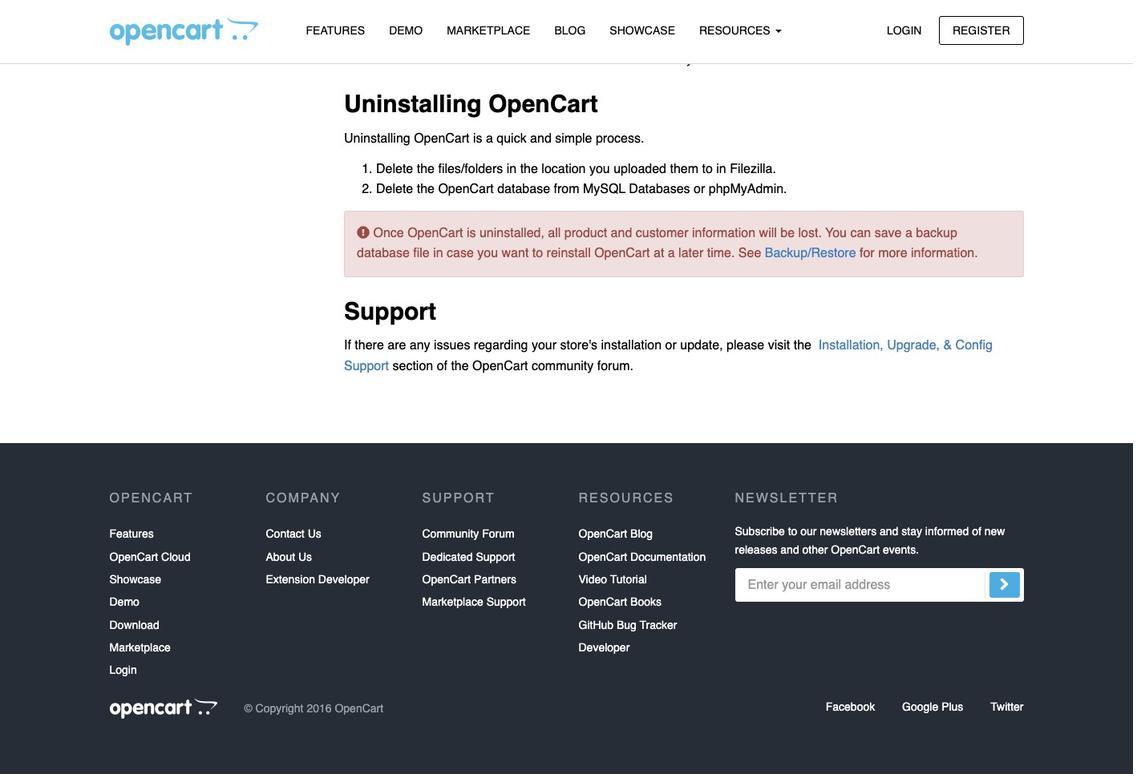 Task type: locate. For each thing, give the bounding box(es) containing it.
the up file on the top left of page
[[417, 182, 435, 197]]

0 vertical spatial showcase
[[610, 24, 675, 37]]

resources up opencart blog
[[579, 492, 674, 506]]

1 delete from the top
[[376, 162, 413, 176]]

you right case
[[477, 246, 498, 261]]

and right product
[[611, 226, 632, 240]]

uninstalling
[[344, 90, 482, 118], [344, 131, 410, 146]]

a left 'quick'
[[486, 131, 493, 146]]

in down 'quick'
[[507, 162, 517, 176]]

github
[[579, 619, 614, 632]]

login left register
[[887, 24, 922, 36]]

showcase link down opencart cloud
[[109, 569, 161, 591]]

1 horizontal spatial blog
[[630, 528, 653, 541]]

marketplace link
[[435, 17, 542, 45], [109, 637, 171, 660]]

1 horizontal spatial features link
[[294, 17, 377, 45]]

opencart down regarding
[[472, 359, 528, 374]]

support inside the 'installation, upgrade, & config support'
[[344, 359, 389, 374]]

support up are on the top left
[[344, 297, 436, 325]]

1 vertical spatial showcase
[[109, 573, 161, 586]]

1 horizontal spatial database
[[497, 182, 550, 197]]

vqmod link
[[623, 52, 668, 66]]

information inside vqmod for opencart lets you add modules to your store without modifying the core opencart code. see vqmod for more information on how to download and install
[[377, 52, 440, 66]]

support
[[344, 297, 436, 325], [344, 359, 389, 374], [422, 492, 495, 506], [476, 551, 515, 563], [487, 596, 526, 609]]

opencart left at
[[594, 246, 650, 261]]

marketplace
[[447, 24, 530, 37], [422, 596, 483, 609], [109, 642, 171, 655]]

subscribe
[[735, 525, 785, 538]]

1 vertical spatial your
[[686, 52, 711, 66]]

marketplace link up how
[[435, 17, 542, 45]]

install
[[587, 52, 619, 66]]

and down "modules"
[[562, 52, 583, 66]]

there
[[355, 339, 384, 353]]

your
[[606, 31, 631, 46], [686, 52, 711, 66], [532, 339, 557, 353]]

1 vertical spatial more
[[878, 246, 908, 261]]

lets
[[467, 31, 487, 46]]

us right "contact"
[[308, 528, 321, 541]]

1 vertical spatial information
[[692, 226, 756, 240]]

database down once
[[357, 246, 410, 261]]

0 vertical spatial login
[[887, 24, 922, 36]]

1 vertical spatial marketplace link
[[109, 637, 171, 660]]

dedicated support link
[[422, 546, 515, 569]]

0 horizontal spatial vqmod
[[344, 31, 385, 46]]

or left update,
[[665, 339, 677, 353]]

0 vertical spatial more
[[344, 52, 373, 66]]

2 horizontal spatial in
[[716, 162, 726, 176]]

database inside delete the files/folders in the location you uploaded them to in filezilla. delete the opencart database from mysql databases or phpmyadmin.
[[497, 182, 550, 197]]

1 vertical spatial demo link
[[109, 591, 139, 614]]

releases
[[735, 543, 777, 556]]

community forum
[[422, 528, 515, 541]]

0 horizontal spatial demo link
[[109, 591, 139, 614]]

1 vertical spatial uninstalling
[[344, 131, 410, 146]]

backup/restore for more information.
[[765, 246, 978, 261]]

google plus
[[902, 701, 964, 714]]

developer link
[[579, 637, 630, 660]]

the left location
[[520, 162, 538, 176]]

to inside once opencart is uninstalled, all product and customer information will be lost. you can save a backup database file in case you want to reinstall opencart at a later time. see
[[532, 246, 543, 261]]

opencart left cloud
[[109, 551, 158, 563]]

opencart
[[408, 31, 463, 46], [819, 31, 875, 46], [488, 90, 598, 118], [414, 131, 470, 146], [438, 182, 494, 197], [408, 226, 463, 240], [594, 246, 650, 261], [472, 359, 528, 374], [109, 492, 193, 506], [579, 528, 627, 541], [831, 543, 880, 556], [109, 551, 158, 563], [579, 551, 627, 563], [422, 573, 471, 586], [579, 596, 627, 609], [335, 702, 383, 715]]

case
[[447, 246, 474, 261]]

login down "download" link
[[109, 664, 137, 677]]

information
[[377, 52, 440, 66], [692, 226, 756, 240]]

2 uninstalling from the top
[[344, 131, 410, 146]]

0 horizontal spatial features link
[[109, 523, 154, 546]]

features
[[306, 24, 365, 37], [109, 528, 154, 541]]

is for a
[[473, 131, 482, 146]]

facebook
[[826, 701, 875, 714]]

community
[[422, 528, 479, 541]]

of down issues
[[437, 359, 448, 374]]

marketplace down "download" link
[[109, 642, 171, 655]]

login link
[[873, 16, 936, 45], [109, 660, 137, 682]]

or down 'them'
[[694, 182, 705, 197]]

opencart books link
[[579, 591, 662, 614]]

of left new at right bottom
[[972, 525, 982, 538]]

to left our
[[788, 525, 797, 538]]

the right "visit"
[[794, 339, 812, 353]]

opencart documentation link
[[579, 546, 706, 569]]

2 vertical spatial you
[[477, 246, 498, 261]]

0 vertical spatial features link
[[294, 17, 377, 45]]

copyright
[[256, 702, 304, 715]]

2 delete from the top
[[376, 182, 413, 197]]

blog inside opencart blog link
[[630, 528, 653, 541]]

1 uninstalling from the top
[[344, 90, 482, 118]]

opencart up video tutorial
[[579, 551, 627, 563]]

you
[[825, 226, 847, 240]]

1 horizontal spatial or
[[694, 182, 705, 197]]

©
[[244, 702, 252, 715]]

angle right image
[[1000, 575, 1009, 595]]

1 horizontal spatial in
[[507, 162, 517, 176]]

support up partners
[[476, 551, 515, 563]]

company
[[266, 492, 341, 506]]

2 vertical spatial your
[[532, 339, 557, 353]]

0 horizontal spatial in
[[433, 246, 443, 261]]

1 horizontal spatial showcase
[[610, 24, 675, 37]]

issues
[[434, 339, 470, 353]]

you right lets
[[490, 31, 511, 46]]

delete the files/folders in the location you uploaded them to in filezilla. delete the opencart database from mysql databases or phpmyadmin.
[[376, 162, 787, 197]]

0 vertical spatial demo
[[389, 24, 423, 37]]

alert
[[344, 211, 1024, 277]]

1 horizontal spatial marketplace link
[[435, 17, 542, 45]]

demo up download
[[109, 596, 139, 609]]

1 horizontal spatial showcase link
[[598, 17, 687, 45]]

tracker
[[640, 619, 677, 632]]

0 vertical spatial blog
[[555, 24, 586, 37]]

developer down the github
[[579, 642, 630, 655]]

2 horizontal spatial your
[[686, 52, 711, 66]]

1 vertical spatial demo
[[109, 596, 139, 609]]

1 horizontal spatial see
[[913, 31, 936, 46]]

a right the save
[[905, 226, 913, 240]]

the left files/folders
[[417, 162, 435, 176]]

to right 'them'
[[702, 162, 713, 176]]

you
[[490, 31, 511, 46], [589, 162, 610, 176], [477, 246, 498, 261]]

database
[[497, 182, 550, 197], [357, 246, 410, 261]]

1 vertical spatial see
[[738, 246, 761, 261]]

phpmyadmin.
[[709, 182, 787, 197]]

for for vqmod for opencart lets you add modules to your store without modifying the core opencart code. see vqmod for more information on how to download and install
[[389, 31, 404, 46]]

more inside vqmod for opencart lets you add modules to your store without modifying the core opencart code. see vqmod for more information on how to download and install
[[344, 52, 373, 66]]

opencart up file on the top left of page
[[408, 226, 463, 240]]

us
[[308, 528, 321, 541], [298, 551, 312, 563]]

developer right extension at left
[[318, 573, 369, 586]]

download
[[503, 52, 558, 66]]

information up time.
[[692, 226, 756, 240]]

blog inside blog link
[[555, 24, 586, 37]]

0 horizontal spatial demo
[[109, 596, 139, 609]]

newsletters
[[820, 525, 877, 538]]

github bug tracker
[[579, 619, 677, 632]]

login link left register link
[[873, 16, 936, 45]]

simple
[[555, 131, 592, 146]]

0 horizontal spatial marketplace link
[[109, 637, 171, 660]]

vqmod for vqmod for opencart lets you add modules to your store without modifying the core opencart code. see vqmod for more information on how to download and install
[[344, 31, 385, 46]]

0 vertical spatial or
[[694, 182, 705, 197]]

0 vertical spatial delete
[[376, 162, 413, 176]]

is for uninstalled,
[[467, 226, 476, 240]]

demo link left lets
[[377, 17, 435, 45]]

showcase link up vqmod link
[[598, 17, 687, 45]]

is up files/folders
[[473, 131, 482, 146]]

login link down "download" link
[[109, 660, 137, 682]]

1 horizontal spatial information
[[692, 226, 756, 240]]

0 vertical spatial database
[[497, 182, 550, 197]]

or inside delete the files/folders in the location you uploaded them to in filezilla. delete the opencart database from mysql databases or phpmyadmin.
[[694, 182, 705, 197]]

and right 'quick'
[[530, 131, 552, 146]]

is inside once opencart is uninstalled, all product and customer information will be lost. you can save a backup database file in case you want to reinstall opencart at a later time. see
[[467, 226, 476, 240]]

us right about
[[298, 551, 312, 563]]

1 horizontal spatial vqmod
[[623, 52, 664, 66]]

1 horizontal spatial demo
[[389, 24, 423, 37]]

in inside once opencart is uninstalled, all product and customer information will be lost. you can save a backup database file in case you want to reinstall opencart at a later time. see
[[433, 246, 443, 261]]

0 horizontal spatial features
[[109, 528, 154, 541]]

0 vertical spatial your
[[606, 31, 631, 46]]

database left 'from'
[[497, 182, 550, 197]]

0 horizontal spatial login link
[[109, 660, 137, 682]]

information inside once opencart is uninstalled, all product and customer information will be lost. you can save a backup database file in case you want to reinstall opencart at a later time. see
[[692, 226, 756, 240]]

see right code.
[[913, 31, 936, 46]]

file
[[413, 246, 430, 261]]

0 vertical spatial login link
[[873, 16, 936, 45]]

your inside vqmod for opencart lets you add modules to your store without modifying the core opencart code. see vqmod for more information on how to download and install
[[606, 31, 631, 46]]

section of the opencart community forum.
[[389, 359, 634, 374]]

0 horizontal spatial your
[[532, 339, 557, 353]]

you up mysql on the top right of the page
[[589, 162, 610, 176]]

opencart up files/folders
[[414, 131, 470, 146]]

showcase up vqmod link
[[610, 24, 675, 37]]

0 vertical spatial information
[[377, 52, 440, 66]]

0 horizontal spatial developer
[[318, 573, 369, 586]]

features link for demo
[[294, 17, 377, 45]]

1 vertical spatial is
[[467, 226, 476, 240]]

opencart up simple
[[488, 90, 598, 118]]

plus
[[942, 701, 964, 714]]

1 vertical spatial of
[[972, 525, 982, 538]]

1 vertical spatial features
[[109, 528, 154, 541]]

1 horizontal spatial features
[[306, 24, 365, 37]]

showcase
[[610, 24, 675, 37], [109, 573, 161, 586]]

0 vertical spatial of
[[437, 359, 448, 374]]

opencart right 2016
[[335, 702, 383, 715]]

1 horizontal spatial your
[[606, 31, 631, 46]]

alert containing once opencart is uninstalled, all product and customer information will be lost. you can save a backup database file in case you want to reinstall opencart at a later time. see
[[344, 211, 1024, 277]]

modules
[[539, 31, 588, 46]]

0 horizontal spatial of
[[437, 359, 448, 374]]

1 horizontal spatial of
[[972, 525, 982, 538]]

0 vertical spatial resources
[[699, 24, 774, 37]]

opencart blog link
[[579, 523, 653, 546]]

a
[[486, 131, 493, 146], [905, 226, 913, 240], [668, 246, 675, 261]]

1 horizontal spatial more
[[878, 246, 908, 261]]

and inside vqmod for opencart lets you add modules to your store without modifying the core opencart code. see vqmod for more information on how to download and install
[[562, 52, 583, 66]]

marketplace down the opencart partners link
[[422, 596, 483, 609]]

0 horizontal spatial see
[[738, 246, 761, 261]]

1 vertical spatial delete
[[376, 182, 413, 197]]

or
[[694, 182, 705, 197], [665, 339, 677, 353]]

mysql
[[583, 182, 626, 197]]

store's
[[560, 339, 598, 353]]

demo link up download
[[109, 591, 139, 614]]

1 vertical spatial resources
[[579, 492, 674, 506]]

opencart down "newsletters"
[[831, 543, 880, 556]]

for for vqmod for your store.
[[668, 52, 683, 66]]

see inside vqmod for opencart lets you add modules to your store without modifying the core opencart code. see vqmod for more information on how to download and install
[[913, 31, 936, 46]]

0 vertical spatial you
[[490, 31, 511, 46]]

1 vertical spatial features link
[[109, 523, 154, 546]]

see down will on the right top
[[738, 246, 761, 261]]

to right want
[[532, 246, 543, 261]]

your up install
[[606, 31, 631, 46]]

0 vertical spatial uninstalling
[[344, 90, 482, 118]]

extension developer
[[266, 573, 369, 586]]

the left core
[[769, 31, 787, 46]]

2 horizontal spatial a
[[905, 226, 913, 240]]

opencart - open source shopping cart solution image
[[109, 17, 258, 46]]

1 vertical spatial login
[[109, 664, 137, 677]]

features for demo
[[306, 24, 365, 37]]

marketplace support link
[[422, 591, 526, 614]]

0 horizontal spatial information
[[377, 52, 440, 66]]

0 vertical spatial features
[[306, 24, 365, 37]]

support down partners
[[487, 596, 526, 609]]

1 horizontal spatial login
[[887, 24, 922, 36]]

and left other
[[781, 543, 799, 556]]

1 vertical spatial you
[[589, 162, 610, 176]]

0 horizontal spatial more
[[344, 52, 373, 66]]

blog right add on the left top
[[555, 24, 586, 37]]

opencart up opencart documentation
[[579, 528, 627, 541]]

0 horizontal spatial blog
[[555, 24, 586, 37]]

vqmod
[[344, 31, 385, 46], [940, 31, 981, 46], [623, 52, 664, 66]]

in left filezilla.
[[716, 162, 726, 176]]

1 vertical spatial developer
[[579, 642, 630, 655]]

showcase down opencart cloud "link"
[[109, 573, 161, 586]]

marketplace up how
[[447, 24, 530, 37]]

demo left lets
[[389, 24, 423, 37]]

1 vertical spatial or
[[665, 339, 677, 353]]

opencart cloud link
[[109, 546, 191, 569]]

0 horizontal spatial database
[[357, 246, 410, 261]]

blog up opencart documentation
[[630, 528, 653, 541]]

0 vertical spatial demo link
[[377, 17, 435, 45]]

support up "community"
[[422, 492, 495, 506]]

0 horizontal spatial a
[[486, 131, 493, 146]]

us for about us
[[298, 551, 312, 563]]

them
[[670, 162, 699, 176]]

core
[[791, 31, 816, 46]]

1 vertical spatial showcase link
[[109, 569, 161, 591]]

developer
[[318, 573, 369, 586], [579, 642, 630, 655]]

1 vertical spatial us
[[298, 551, 312, 563]]

1 vertical spatial marketplace
[[422, 596, 483, 609]]

update,
[[680, 339, 723, 353]]

marketplace link down download
[[109, 637, 171, 660]]

if there are any issues regarding your store's installation or update, please visit the
[[344, 339, 819, 353]]

visit
[[768, 339, 790, 353]]

support down there at the top left of page
[[344, 359, 389, 374]]

your down 'without'
[[686, 52, 711, 66]]

and inside once opencart is uninstalled, all product and customer information will be lost. you can save a backup database file in case you want to reinstall opencart at a later time. see
[[611, 226, 632, 240]]

opencart up the github
[[579, 596, 627, 609]]

blog
[[555, 24, 586, 37], [630, 528, 653, 541]]

you inside delete the files/folders in the location you uploaded them to in filezilla. delete the opencart database from mysql databases or phpmyadmin.
[[589, 162, 610, 176]]

0 vertical spatial see
[[913, 31, 936, 46]]

login
[[887, 24, 922, 36], [109, 664, 137, 677]]

extension developer link
[[266, 569, 369, 591]]

uninstalling for uninstalling opencart
[[344, 90, 482, 118]]

showcase for top 'showcase' link
[[610, 24, 675, 37]]

opencart down files/folders
[[438, 182, 494, 197]]

1 vertical spatial database
[[357, 246, 410, 261]]

to up install
[[592, 31, 602, 46]]

resources up store.
[[699, 24, 774, 37]]

0 vertical spatial us
[[308, 528, 321, 541]]

information left on
[[377, 52, 440, 66]]

store.
[[715, 52, 747, 66]]

informed
[[925, 525, 969, 538]]

and up events.
[[880, 525, 899, 538]]

your up community
[[532, 339, 557, 353]]

0 horizontal spatial showcase
[[109, 573, 161, 586]]

modifying
[[711, 31, 766, 46]]

opencart documentation
[[579, 551, 706, 563]]

is up case
[[467, 226, 476, 240]]

in right file on the top left of page
[[433, 246, 443, 261]]

a right at
[[668, 246, 675, 261]]

the
[[769, 31, 787, 46], [417, 162, 435, 176], [520, 162, 538, 176], [417, 182, 435, 197], [794, 339, 812, 353], [451, 359, 469, 374]]



Task type: describe. For each thing, give the bounding box(es) containing it.
for for backup/restore for more information.
[[860, 246, 875, 261]]

to right how
[[489, 52, 500, 66]]

opencart partners link
[[422, 569, 516, 591]]

0 horizontal spatial showcase link
[[109, 569, 161, 591]]

subscribe to our newsletters and stay informed of new releases and other opencart events.
[[735, 525, 1005, 556]]

events.
[[883, 543, 919, 556]]

twitter
[[991, 701, 1024, 714]]

opencart blog
[[579, 528, 653, 541]]

resources link
[[687, 17, 794, 45]]

once
[[373, 226, 404, 240]]

once opencart is uninstalled, all product and customer information will be lost. you can save a backup database file in case you want to reinstall opencart at a later time. see
[[357, 226, 957, 261]]

to inside delete the files/folders in the location you uploaded them to in filezilla. delete the opencart database from mysql databases or phpmyadmin.
[[702, 162, 713, 176]]

opencart books
[[579, 596, 662, 609]]

0 horizontal spatial or
[[665, 339, 677, 353]]

section
[[393, 359, 433, 374]]

installation, upgrade, & config support link
[[344, 339, 993, 374]]

exclamation circle image
[[357, 226, 370, 239]]

marketplace inside marketplace support link
[[422, 596, 483, 609]]

more inside alert
[[878, 246, 908, 261]]

video
[[579, 573, 607, 586]]

contact us
[[266, 528, 321, 541]]

dedicated
[[422, 551, 473, 563]]

any
[[410, 339, 430, 353]]

opencart image
[[109, 698, 217, 719]]

stay
[[902, 525, 922, 538]]

features link for opencart cloud
[[109, 523, 154, 546]]

1 horizontal spatial demo link
[[377, 17, 435, 45]]

0 vertical spatial marketplace link
[[435, 17, 542, 45]]

dedicated support
[[422, 551, 515, 563]]

extension
[[266, 573, 315, 586]]

0 vertical spatial marketplace
[[447, 24, 530, 37]]

download
[[109, 619, 159, 632]]

forum.
[[597, 359, 634, 374]]

0 horizontal spatial resources
[[579, 492, 674, 506]]

opencart inside delete the files/folders in the location you uploaded them to in filezilla. delete the opencart database from mysql databases or phpmyadmin.
[[438, 182, 494, 197]]

our
[[801, 525, 817, 538]]

location
[[542, 162, 586, 176]]

opencart cloud
[[109, 551, 191, 563]]

us for contact us
[[308, 528, 321, 541]]

&
[[944, 339, 952, 353]]

opencart down dedicated
[[422, 573, 471, 586]]

database inside once opencart is uninstalled, all product and customer information will be lost. you can save a backup database file in case you want to reinstall opencart at a later time. see
[[357, 246, 410, 261]]

add
[[515, 31, 536, 46]]

are
[[388, 339, 406, 353]]

0 horizontal spatial login
[[109, 664, 137, 677]]

video tutorial
[[579, 573, 647, 586]]

how
[[462, 52, 485, 66]]

time.
[[707, 246, 735, 261]]

the inside vqmod for opencart lets you add modules to your store without modifying the core opencart code. see vqmod for more information on how to download and install
[[769, 31, 787, 46]]

see inside once opencart is uninstalled, all product and customer information will be lost. you can save a backup database file in case you want to reinstall opencart at a later time. see
[[738, 246, 761, 261]]

opencart inside "link"
[[109, 551, 158, 563]]

uninstalled,
[[480, 226, 544, 240]]

you inside vqmod for opencart lets you add modules to your store without modifying the core opencart code. see vqmod for more information on how to download and install
[[490, 31, 511, 46]]

regarding
[[474, 339, 528, 353]]

about us link
[[266, 546, 312, 569]]

will
[[759, 226, 777, 240]]

opencart partners
[[422, 573, 516, 586]]

backup/restore link
[[765, 246, 856, 261]]

0 vertical spatial showcase link
[[598, 17, 687, 45]]

opencart up opencart cloud
[[109, 492, 193, 506]]

opencart inside subscribe to our newsletters and stay informed of new releases and other opencart events.
[[831, 543, 880, 556]]

2016
[[307, 702, 332, 715]]

files/folders
[[438, 162, 503, 176]]

to inside subscribe to our newsletters and stay informed of new releases and other opencart events.
[[788, 525, 797, 538]]

2 vertical spatial a
[[668, 246, 675, 261]]

2 vertical spatial marketplace
[[109, 642, 171, 655]]

without
[[666, 31, 707, 46]]

about
[[266, 551, 295, 563]]

uninstalling for uninstalling opencart is a quick and simple process.
[[344, 131, 410, 146]]

0 vertical spatial a
[[486, 131, 493, 146]]

contact us link
[[266, 523, 321, 546]]

showcase for leftmost 'showcase' link
[[109, 573, 161, 586]]

lost.
[[798, 226, 822, 240]]

tutorial
[[610, 573, 647, 586]]

opencart up on
[[408, 31, 463, 46]]

want
[[502, 246, 529, 261]]

forum
[[482, 528, 515, 541]]

customer
[[636, 226, 689, 240]]

blog link
[[542, 17, 598, 45]]

1 horizontal spatial resources
[[699, 24, 774, 37]]

vqmod for vqmod for your store.
[[623, 52, 664, 66]]

uninstalling opencart
[[344, 90, 598, 118]]

register link
[[939, 16, 1024, 45]]

store
[[634, 31, 663, 46]]

1 vertical spatial login link
[[109, 660, 137, 682]]

opencart right core
[[819, 31, 875, 46]]

vqmod for opencart lets you add modules to your store without modifying the core opencart code. see vqmod for more information on how to download and install
[[344, 31, 1000, 66]]

1 horizontal spatial developer
[[579, 642, 630, 655]]

of inside subscribe to our newsletters and stay informed of new releases and other opencart events.
[[972, 525, 982, 538]]

at
[[654, 246, 664, 261]]

Enter your email address text field
[[735, 569, 1024, 603]]

bug
[[617, 619, 637, 632]]

the down issues
[[451, 359, 469, 374]]

partners
[[474, 573, 516, 586]]

community
[[532, 359, 594, 374]]

be
[[781, 226, 795, 240]]

quick
[[497, 131, 527, 146]]

config
[[956, 339, 993, 353]]

you inside once opencart is uninstalled, all product and customer information will be lost. you can save a backup database file in case you want to reinstall opencart at a later time. see
[[477, 246, 498, 261]]

installation,
[[819, 339, 884, 353]]

information.
[[911, 246, 978, 261]]

© copyright 2016 opencart
[[244, 702, 383, 715]]

databases
[[629, 182, 690, 197]]

about us
[[266, 551, 312, 563]]

from
[[554, 182, 579, 197]]

save
[[875, 226, 902, 240]]

other
[[802, 543, 828, 556]]

vqmod for your store.
[[623, 52, 747, 66]]

new
[[985, 525, 1005, 538]]

can
[[850, 226, 871, 240]]

twitter link
[[991, 701, 1024, 714]]

community forum link
[[422, 523, 515, 546]]

2 horizontal spatial vqmod
[[940, 31, 981, 46]]

features for opencart cloud
[[109, 528, 154, 541]]

contact
[[266, 528, 305, 541]]

1 vertical spatial a
[[905, 226, 913, 240]]

newsletter
[[735, 492, 839, 506]]

0 vertical spatial developer
[[318, 573, 369, 586]]

1 horizontal spatial login link
[[873, 16, 936, 45]]

cloud
[[161, 551, 191, 563]]



Task type: vqa. For each thing, say whether or not it's contained in the screenshot.
google plus
yes



